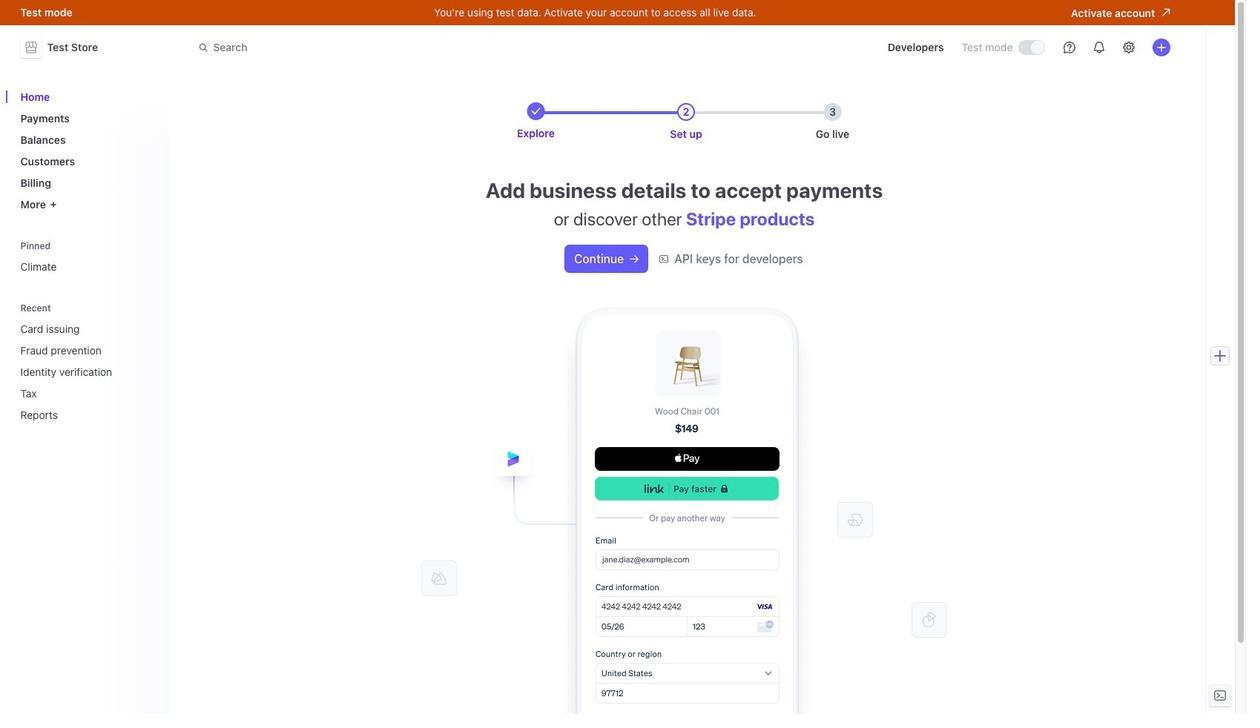 Task type: locate. For each thing, give the bounding box(es) containing it.
2 recent element from the top
[[14, 317, 160, 427]]

notifications image
[[1093, 42, 1105, 53]]

Test mode checkbox
[[1019, 41, 1044, 54]]

svg image
[[630, 255, 639, 264]]

Search text field
[[190, 34, 608, 61]]

recent element
[[14, 303, 160, 427], [14, 317, 160, 427]]

None search field
[[190, 34, 608, 61]]



Task type: vqa. For each thing, say whether or not it's contained in the screenshot.
a
no



Task type: describe. For each thing, give the bounding box(es) containing it.
help image
[[1064, 42, 1076, 53]]

1 recent element from the top
[[14, 303, 160, 427]]

pinned element
[[14, 240, 160, 279]]

core navigation links element
[[14, 85, 160, 217]]

settings image
[[1123, 42, 1135, 53]]



